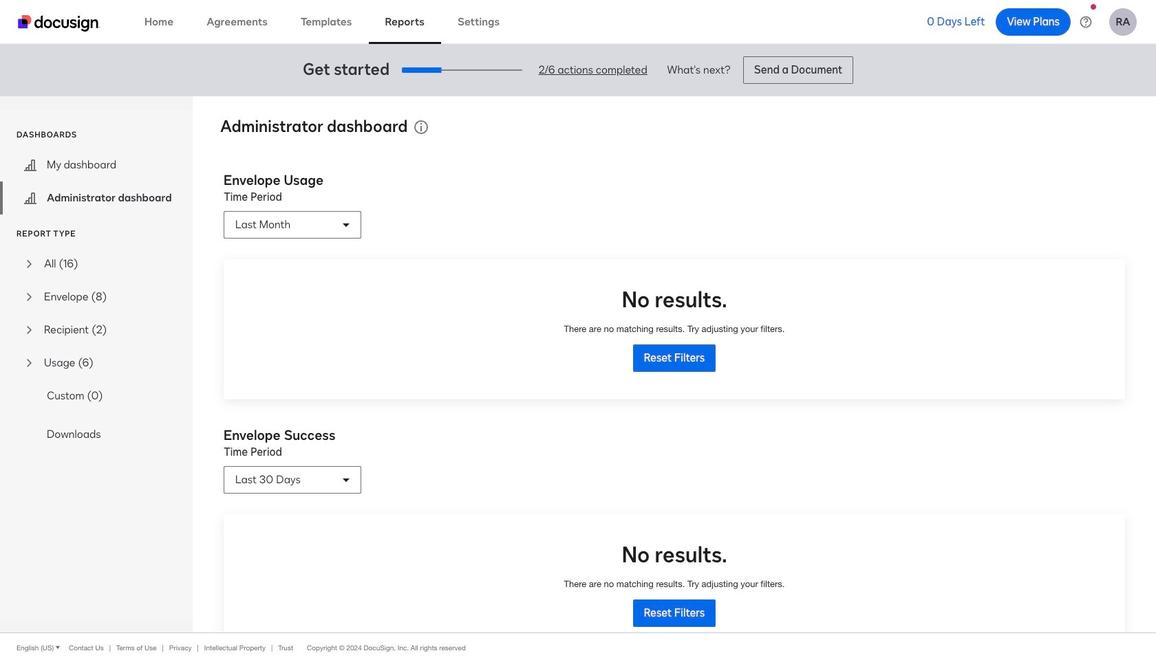 Task type: describe. For each thing, give the bounding box(es) containing it.
dashboards element
[[0, 149, 193, 215]]

report type element
[[0, 248, 193, 413]]



Task type: locate. For each thing, give the bounding box(es) containing it.
more info region
[[0, 633, 1156, 663]]

docusign esignature image
[[18, 15, 100, 31]]



Task type: vqa. For each thing, say whether or not it's contained in the screenshot.
The 'Docusign Esignature' image
yes



